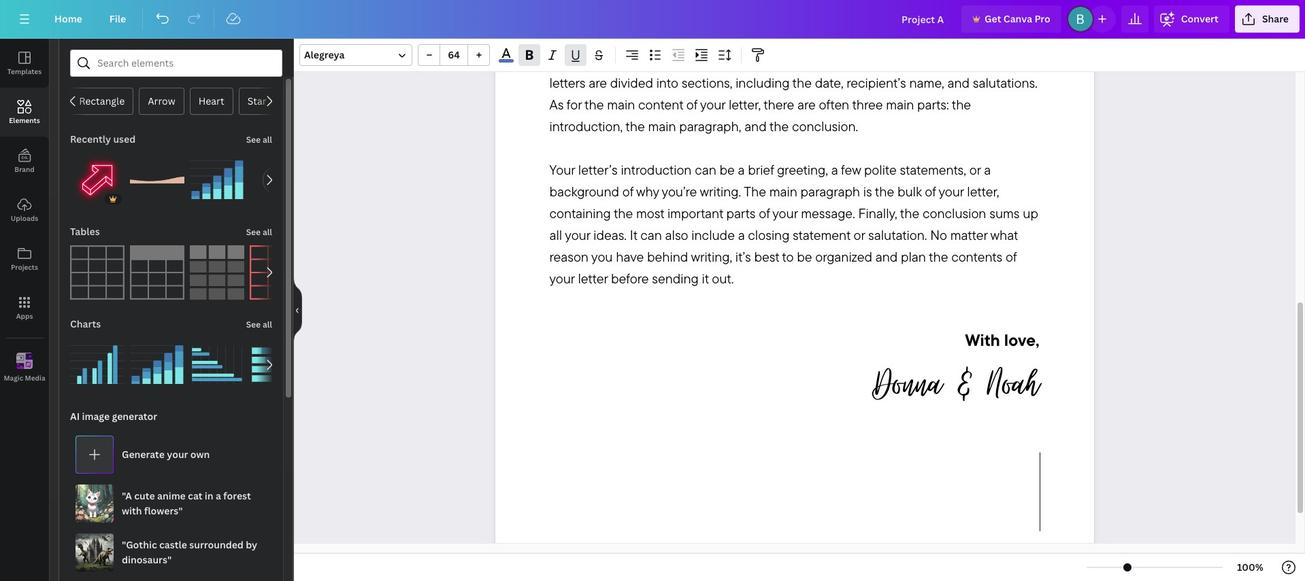 Task type: locate. For each thing, give the bounding box(es) containing it.
2 vertical spatial or
[[854, 227, 865, 244]]

1 see all from the top
[[246, 134, 272, 146]]

0 horizontal spatial or
[[714, 53, 726, 70]]

0 vertical spatial see
[[246, 134, 261, 146]]

you're up important
[[662, 183, 697, 200]]

greeting,
[[777, 162, 828, 179]]

generate
[[122, 448, 165, 461]]

cat
[[188, 490, 202, 503]]

with love, donna & noa h
[[873, 330, 1040, 413]]

1 see all button from the top
[[245, 126, 274, 153]]

1 vertical spatial letter,
[[967, 183, 999, 200]]

apps button
[[0, 284, 49, 333]]

thinking
[[597, 31, 644, 48]]

used
[[113, 133, 136, 146]]

dinosaurs"
[[122, 554, 172, 567]]

and down the salutation.
[[876, 249, 898, 266]]

rectangle button
[[70, 88, 134, 115]]

of left why
[[623, 183, 634, 200]]

a up "sums"
[[984, 162, 991, 179]]

0 horizontal spatial can
[[574, 53, 596, 70]]

straightforward,
[[729, 53, 818, 70]]

0 horizontal spatial are
[[589, 74, 607, 91]]

get
[[985, 12, 1001, 25]]

parts:
[[917, 96, 949, 113]]

2 horizontal spatial or
[[970, 162, 981, 179]]

you're
[[559, 31, 595, 48], [662, 183, 697, 200]]

there
[[764, 96, 794, 113]]

file button
[[99, 5, 137, 33]]

pro
[[1035, 12, 1051, 25]]

file
[[109, 12, 126, 25]]

"a cute anime cat in a forest with flowers"
[[122, 490, 251, 518]]

charts button
[[69, 311, 102, 338]]

0 vertical spatial you're
[[559, 31, 595, 48]]

your letter's introduction can be a brief greeting, a few polite statements, or a background of why you're writing. the main paragraph is the bulk of your letter, containing the most important parts of your message. finally, the conclusion sums up all your ideas. it can also include a closing statement or salutation. no matter what reason you have behind writing, it's best to be organized and plan the contents of your letter before sending it out.
[[550, 162, 1042, 287]]

main
[[607, 96, 635, 113], [886, 96, 914, 113], [648, 118, 676, 135], [770, 183, 797, 200]]

what
[[990, 227, 1018, 244]]

1 horizontal spatial or
[[854, 227, 865, 244]]

0 vertical spatial see all
[[246, 134, 272, 146]]

of right bulk in the right of the page
[[925, 183, 936, 200]]

a right writing
[[703, 31, 710, 48]]

can up writing.
[[695, 162, 716, 179]]

1 horizontal spatial letter,
[[967, 183, 999, 200]]

name,
[[910, 74, 944, 91]]

see all
[[246, 134, 272, 146], [246, 227, 272, 238], [246, 319, 272, 331]]

canva
[[1004, 12, 1032, 25]]

add this table to the canvas image
[[70, 246, 125, 300], [130, 246, 184, 300], [190, 246, 244, 300], [250, 246, 304, 300]]

3 see all from the top
[[246, 319, 272, 331]]

castle
[[159, 539, 187, 552]]

letter, inside your letter's introduction can be a brief greeting, a few polite statements, or a background of why you're writing. the main paragraph is the bulk of your letter, containing the most important parts of your message. finally, the conclusion sums up all your ideas. it can also include a closing statement or salutation. no matter what reason you have behind writing, it's best to be organized and plan the contents of your letter before sending it out.
[[967, 183, 999, 200]]

1 horizontal spatial are
[[798, 96, 816, 113]]

your
[[830, 31, 856, 48], [906, 53, 931, 70], [700, 96, 726, 113], [939, 183, 964, 200], [773, 205, 798, 222], [565, 227, 590, 244], [550, 270, 575, 287], [167, 448, 188, 461]]

of
[[647, 31, 658, 48], [687, 96, 697, 113], [623, 183, 634, 200], [925, 183, 936, 200], [759, 205, 770, 222], [1006, 249, 1017, 266]]

0 horizontal spatial letter
[[578, 270, 608, 287]]

can right it
[[641, 227, 662, 244]]

ai
[[70, 410, 80, 423]]

2 vertical spatial see
[[246, 319, 261, 331]]

a down the parts
[[738, 227, 745, 244]]

be inside if you're thinking of writing a letter yourself, make your intentions clear from the start. you can be fun and creative or straightforward, depending on your needs. most letters are divided into sections, including the date, recipient's name, and salutations. as for the main content of your letter, there are often three main parts: the introduction, the main paragraph, and the conclusion.
[[599, 53, 614, 70]]

1 vertical spatial letter
[[578, 270, 608, 287]]

sending
[[652, 270, 699, 287]]

Search elements search field
[[97, 50, 255, 76]]

main down content
[[648, 118, 676, 135]]

4 add this table to the canvas image from the left
[[250, 246, 304, 300]]

brand button
[[0, 137, 49, 186]]

see for charts
[[246, 319, 261, 331]]

most
[[976, 53, 1005, 70]]

letter, down including
[[729, 96, 761, 113]]

2 horizontal spatial can
[[695, 162, 716, 179]]

1 vertical spatial be
[[720, 162, 735, 179]]

1 vertical spatial see all
[[246, 227, 272, 238]]

0 vertical spatial see all button
[[245, 126, 274, 153]]

parts
[[726, 205, 756, 222]]

main right the
[[770, 183, 797, 200]]

2 add this table to the canvas image from the left
[[130, 246, 184, 300]]

into
[[657, 74, 678, 91]]

letter,
[[729, 96, 761, 113], [967, 183, 999, 200]]

are left often on the right of the page
[[798, 96, 816, 113]]

of down what
[[1006, 249, 1017, 266]]

the
[[980, 31, 999, 48], [793, 74, 812, 91], [585, 96, 604, 113], [952, 96, 971, 113], [626, 118, 645, 135], [770, 118, 789, 135], [875, 183, 894, 200], [614, 205, 633, 222], [900, 205, 920, 222], [929, 249, 948, 266]]

paragraph
[[801, 183, 860, 200]]

1 see from the top
[[246, 134, 261, 146]]

letter, up "sums"
[[967, 183, 999, 200]]

recipient's
[[847, 74, 906, 91]]

tables
[[70, 225, 100, 238]]

1 add this table to the canvas image from the left
[[70, 246, 125, 300]]

0 vertical spatial be
[[599, 53, 614, 70]]

ai image generator
[[70, 410, 157, 423]]

noa
[[988, 357, 1026, 413]]

can right you
[[574, 53, 596, 70]]

1 horizontal spatial can
[[641, 227, 662, 244]]

message.
[[801, 205, 855, 222]]

be left fun
[[599, 53, 614, 70]]

group
[[418, 44, 490, 66], [70, 145, 125, 208], [190, 145, 245, 208], [130, 153, 185, 208], [70, 330, 125, 393], [130, 330, 184, 393], [190, 330, 244, 393], [250, 338, 304, 393]]

or up organized
[[854, 227, 865, 244]]

be up writing.
[[720, 162, 735, 179]]

side panel tab list
[[0, 39, 49, 393]]

have
[[616, 249, 644, 266]]

projects
[[11, 263, 38, 272]]

all for charts
[[263, 319, 272, 331]]

also
[[665, 227, 688, 244]]

0 vertical spatial letter
[[713, 31, 743, 48]]

abstract border image
[[130, 153, 185, 208]]

best
[[754, 249, 779, 266]]

letter inside your letter's introduction can be a brief greeting, a few polite statements, or a background of why you're writing. the main paragraph is the bulk of your letter, containing the most important parts of your message. finally, the conclusion sums up all your ideas. it can also include a closing statement or salutation. no matter what reason you have behind writing, it's best to be organized and plan the contents of your letter before sending it out.
[[578, 270, 608, 287]]

0 vertical spatial letter,
[[729, 96, 761, 113]]

the
[[744, 183, 766, 200]]

clear
[[919, 31, 948, 48]]

share
[[1262, 12, 1289, 25]]

heart button
[[190, 88, 233, 115]]

see all for recently used
[[246, 134, 272, 146]]

or up sections,
[[714, 53, 726, 70]]

0 horizontal spatial be
[[599, 53, 614, 70]]

1 horizontal spatial letter
[[713, 31, 743, 48]]

of up "closing"
[[759, 205, 770, 222]]

2 vertical spatial see all
[[246, 319, 272, 331]]

date,
[[815, 74, 844, 91]]

recently used
[[70, 133, 136, 146]]

are
[[589, 74, 607, 91], [798, 96, 816, 113]]

2 see all from the top
[[246, 227, 272, 238]]

your
[[550, 162, 575, 179]]

the right for
[[585, 96, 604, 113]]

alegreya button
[[299, 44, 412, 66]]

can
[[574, 53, 596, 70], [695, 162, 716, 179], [641, 227, 662, 244]]

1 vertical spatial see
[[246, 227, 261, 238]]

2 see from the top
[[246, 227, 261, 238]]

letter down you
[[578, 270, 608, 287]]

0 vertical spatial or
[[714, 53, 726, 70]]

2 vertical spatial be
[[797, 249, 812, 266]]

hide image
[[293, 278, 302, 343]]

your down reason
[[550, 270, 575, 287]]

1 horizontal spatial be
[[720, 162, 735, 179]]

containing
[[550, 205, 611, 222]]

few
[[841, 162, 861, 179]]

or right statements,
[[970, 162, 981, 179]]

0 vertical spatial are
[[589, 74, 607, 91]]

a right in
[[216, 490, 221, 503]]

and inside your letter's introduction can be a brief greeting, a few polite statements, or a background of why you're writing. the main paragraph is the bulk of your letter, containing the most important parts of your message. finally, the conclusion sums up all your ideas. it can also include a closing statement or salutation. no matter what reason you have behind writing, it's best to be organized and plan the contents of your letter before sending it out.
[[876, 249, 898, 266]]

organized
[[815, 249, 872, 266]]

1 vertical spatial you're
[[662, 183, 697, 200]]

main menu bar
[[0, 0, 1305, 39]]

0 vertical spatial can
[[574, 53, 596, 70]]

letter's
[[578, 162, 618, 179]]

statements,
[[900, 162, 966, 179]]

#3b75c2 image
[[499, 59, 514, 63]]

if
[[550, 31, 557, 48]]

your up depending
[[830, 31, 856, 48]]

bulk
[[898, 183, 922, 200]]

see
[[246, 134, 261, 146], [246, 227, 261, 238], [246, 319, 261, 331]]

it's
[[736, 249, 751, 266]]

1 vertical spatial see all button
[[245, 218, 274, 246]]

0 horizontal spatial letter,
[[729, 96, 761, 113]]

see for recently used
[[246, 134, 261, 146]]

of down sections,
[[687, 96, 697, 113]]

3 see from the top
[[246, 319, 261, 331]]

closing
[[748, 227, 790, 244]]

you're right if on the top of page
[[559, 31, 595, 48]]

2 see all button from the top
[[245, 218, 274, 246]]

from
[[950, 31, 977, 48]]

100% button
[[1228, 557, 1273, 579]]

see all for charts
[[246, 319, 272, 331]]

3 see all button from the top
[[245, 311, 274, 338]]

or inside if you're thinking of writing a letter yourself, make your intentions clear from the start. you can be fun and creative or straightforward, depending on your needs. most letters are divided into sections, including the date, recipient's name, and salutations. as for the main content of your letter, there are often three main parts: the introduction, the main paragraph, and the conclusion.
[[714, 53, 726, 70]]

all for tables
[[263, 227, 272, 238]]

2 vertical spatial see all button
[[245, 311, 274, 338]]

arrow button
[[139, 88, 184, 115]]

are right the letters
[[589, 74, 607, 91]]

letter left the yourself, at the right top of page
[[713, 31, 743, 48]]

be right to
[[797, 249, 812, 266]]

templates
[[7, 67, 42, 76]]

you
[[550, 53, 571, 70]]

1 horizontal spatial you're
[[662, 183, 697, 200]]

and down there
[[745, 118, 767, 135]]

0 horizontal spatial you're
[[559, 31, 595, 48]]

is
[[863, 183, 872, 200]]

main down recipient's
[[886, 96, 914, 113]]

surrounded
[[189, 539, 244, 552]]

projects button
[[0, 235, 49, 284]]



Task type: vqa. For each thing, say whether or not it's contained in the screenshot.
the File popup button in the top left of the page
yes



Task type: describe. For each thing, give the bounding box(es) containing it.
forest
[[223, 490, 251, 503]]

your right on
[[906, 53, 931, 70]]

100%
[[1237, 561, 1264, 574]]

intentions
[[859, 31, 916, 48]]

yourself,
[[746, 31, 794, 48]]

on
[[888, 53, 903, 70]]

see all button for tables
[[245, 218, 274, 246]]

rectangle
[[79, 95, 125, 108]]

elements button
[[0, 88, 49, 137]]

by
[[246, 539, 257, 552]]

plan
[[901, 249, 926, 266]]

magic media
[[4, 373, 45, 383]]

convert button
[[1154, 5, 1230, 33]]

magic media button
[[0, 344, 49, 393]]

see all button for recently used
[[245, 126, 274, 153]]

recently used button
[[69, 126, 137, 153]]

can inside if you're thinking of writing a letter yourself, make your intentions clear from the start. you can be fun and creative or straightforward, depending on your needs. most letters are divided into sections, including the date, recipient's name, and salutations. as for the main content of your letter, there are often three main parts: the introduction, the main paragraph, and the conclusion.
[[574, 53, 596, 70]]

for
[[567, 96, 582, 113]]

h
[[1026, 357, 1040, 413]]

arrow
[[148, 95, 175, 108]]

conclusion
[[923, 205, 986, 222]]

background
[[550, 183, 619, 200]]

see all button for charts
[[245, 311, 274, 338]]

letter, inside if you're thinking of writing a letter yourself, make your intentions clear from the start. you can be fun and creative or straightforward, depending on your needs. most letters are divided into sections, including the date, recipient's name, and salutations. as for the main content of your letter, there are often three main parts: the introduction, the main paragraph, and the conclusion.
[[729, 96, 761, 113]]

a inside if you're thinking of writing a letter yourself, make your intentions clear from the start. you can be fun and creative or straightforward, depending on your needs. most letters are divided into sections, including the date, recipient's name, and salutations. as for the main content of your letter, there are often three main parts: the introduction, the main paragraph, and the conclusion.
[[703, 31, 710, 48]]

sums
[[990, 205, 1020, 222]]

ideas.
[[594, 227, 627, 244]]

generate your own
[[122, 448, 210, 461]]

see all for tables
[[246, 227, 272, 238]]

depending
[[821, 53, 885, 70]]

and down needs.
[[948, 74, 970, 91]]

with
[[122, 505, 142, 518]]

all for recently used
[[263, 134, 272, 146]]

the left date,
[[793, 74, 812, 91]]

needs.
[[935, 53, 973, 70]]

finally,
[[859, 205, 897, 222]]

Design title text field
[[891, 5, 956, 33]]

1 vertical spatial can
[[695, 162, 716, 179]]

uploads button
[[0, 186, 49, 235]]

a inside "a cute anime cat in a forest with flowers"
[[216, 490, 221, 503]]

why
[[636, 183, 659, 200]]

most
[[636, 205, 664, 222]]

the down content
[[626, 118, 645, 135]]

a left 'brief' on the right of the page
[[738, 162, 745, 179]]

main down divided
[[607, 96, 635, 113]]

before
[[611, 270, 649, 287]]

tables button
[[69, 218, 101, 246]]

&
[[955, 357, 975, 413]]

you're inside if you're thinking of writing a letter yourself, make your intentions clear from the start. you can be fun and creative or straightforward, depending on your needs. most letters are divided into sections, including the date, recipient's name, and salutations. as for the main content of your letter, there are often three main parts: the introduction, the main paragraph, and the conclusion.
[[559, 31, 595, 48]]

1 vertical spatial or
[[970, 162, 981, 179]]

the down no on the top of the page
[[929, 249, 948, 266]]

"a
[[122, 490, 132, 503]]

out.
[[712, 270, 734, 287]]

with
[[965, 330, 1000, 351]]

you're inside your letter's introduction can be a brief greeting, a few polite statements, or a background of why you're writing. the main paragraph is the bulk of your letter, containing the most important parts of your message. finally, the conclusion sums up all your ideas. it can also include a closing statement or salutation. no matter what reason you have behind writing, it's best to be organized and plan the contents of your letter before sending it out.
[[662, 183, 697, 200]]

matter
[[951, 227, 988, 244]]

salutations.
[[973, 74, 1038, 91]]

2 vertical spatial can
[[641, 227, 662, 244]]

donna
[[873, 357, 942, 413]]

– – number field
[[444, 48, 463, 61]]

2 horizontal spatial be
[[797, 249, 812, 266]]

"gothic castle surrounded by dinosaurs"
[[122, 539, 257, 567]]

media
[[25, 373, 45, 383]]

your up "closing"
[[773, 205, 798, 222]]

home link
[[44, 5, 93, 33]]

3 add this table to the canvas image from the left
[[190, 246, 244, 300]]

content
[[638, 96, 683, 113]]

contents
[[951, 249, 1003, 266]]

no
[[930, 227, 947, 244]]

polite
[[864, 162, 897, 179]]

and right fun
[[639, 53, 662, 70]]

letter inside if you're thinking of writing a letter yourself, make your intentions clear from the start. you can be fun and creative or straightforward, depending on your needs. most letters are divided into sections, including the date, recipient's name, and salutations. as for the main content of your letter, there are often three main parts: the introduction, the main paragraph, and the conclusion.
[[713, 31, 743, 48]]

get canva pro
[[985, 12, 1051, 25]]

include
[[692, 227, 735, 244]]

charts
[[70, 318, 101, 331]]

important
[[668, 205, 723, 222]]

anime
[[157, 490, 186, 503]]

writing.
[[700, 183, 741, 200]]

brief
[[748, 162, 774, 179]]

alegreya
[[304, 48, 345, 61]]

behind
[[647, 249, 688, 266]]

make
[[797, 31, 828, 48]]

"gothic
[[122, 539, 157, 552]]

introduction
[[621, 162, 692, 179]]

up
[[1023, 205, 1038, 222]]

see for tables
[[246, 227, 261, 238]]

fun
[[617, 53, 636, 70]]

in
[[205, 490, 213, 503]]

the right is
[[875, 183, 894, 200]]

sections,
[[682, 74, 733, 91]]

your left own
[[167, 448, 188, 461]]

share button
[[1235, 5, 1300, 33]]

1 vertical spatial are
[[798, 96, 816, 113]]

your up paragraph,
[[700, 96, 726, 113]]

main inside your letter's introduction can be a brief greeting, a few polite statements, or a background of why you're writing. the main paragraph is the bulk of your letter, containing the most important parts of your message. finally, the conclusion sums up all your ideas. it can also include a closing statement or salutation. no matter what reason you have behind writing, it's best to be organized and plan the contents of your letter before sending it out.
[[770, 183, 797, 200]]

the up it
[[614, 205, 633, 222]]

start.
[[1002, 31, 1030, 48]]

your up conclusion
[[939, 183, 964, 200]]

neon red 3d isometric right arrow image
[[70, 153, 125, 208]]

the down there
[[770, 118, 789, 135]]

of left writing
[[647, 31, 658, 48]]

the right the parts:
[[952, 96, 971, 113]]

the down the get
[[980, 31, 999, 48]]

templates button
[[0, 39, 49, 88]]

you
[[591, 249, 613, 266]]

heart
[[198, 95, 224, 108]]

paragraph,
[[679, 118, 741, 135]]

generator
[[112, 410, 157, 423]]

get canva pro button
[[962, 5, 1062, 33]]

your down containing
[[565, 227, 590, 244]]

a left few
[[831, 162, 838, 179]]

star button
[[239, 88, 275, 115]]

brand
[[14, 165, 35, 174]]

reason
[[550, 249, 589, 266]]

the down bulk in the right of the page
[[900, 205, 920, 222]]

own
[[190, 448, 210, 461]]

writing
[[661, 31, 700, 48]]

all inside your letter's introduction can be a brief greeting, a few polite statements, or a background of why you're writing. the main paragraph is the bulk of your letter, containing the most important parts of your message. finally, the conclusion sums up all your ideas. it can also include a closing statement or salutation. no matter what reason you have behind writing, it's best to be organized and plan the contents of your letter before sending it out.
[[550, 227, 562, 244]]



